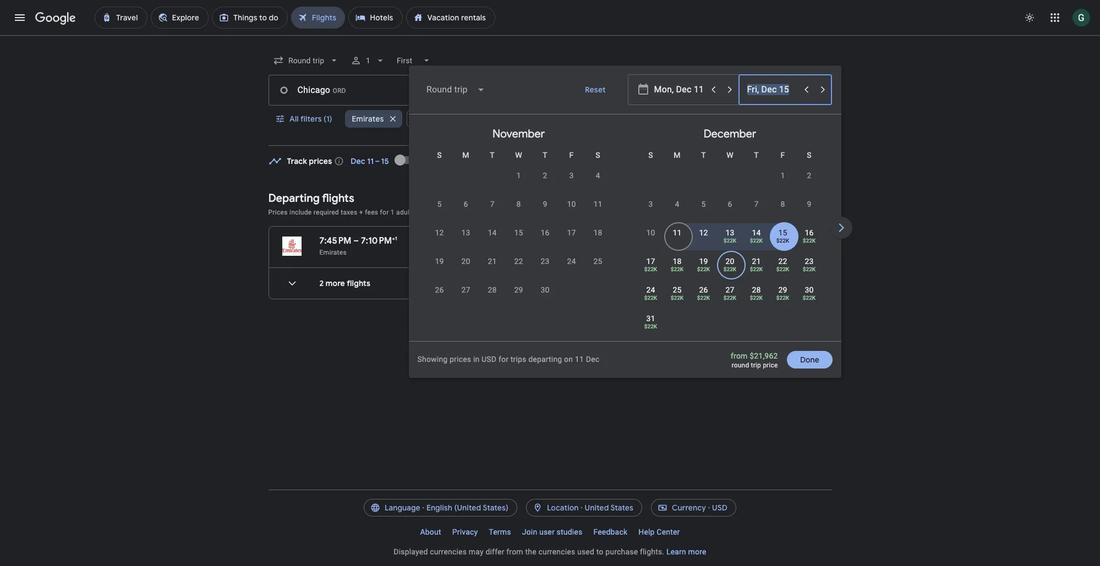 Task type: vqa. For each thing, say whether or not it's contained in the screenshot.


Task type: locate. For each thing, give the bounding box(es) containing it.
tue, dec 12 element
[[700, 227, 709, 238]]

mon, nov 20 element
[[462, 256, 471, 267]]

1 horizontal spatial 26
[[700, 286, 709, 295]]

, 21962 us dollars element for 29
[[777, 295, 790, 301]]

, 21962 us dollars element for 23
[[803, 267, 816, 273]]

sun, nov 26 element
[[435, 285, 444, 296]]

, 21962 us dollars element up the fri, dec 22 element
[[777, 238, 790, 244]]

0 horizontal spatial 10 button
[[559, 199, 585, 225]]

thu, nov 2 element
[[543, 170, 548, 181]]

2 down mon, dec 11, departure date. element
[[681, 239, 684, 248]]

17 inside 17 button
[[568, 229, 576, 237]]

20 down 13 $22k
[[726, 257, 735, 266]]

$22k down 31
[[645, 324, 658, 330]]

2 more flights
[[320, 279, 371, 289]]

0 horizontal spatial 5
[[438, 200, 442, 209]]

3 inside december row group
[[649, 200, 653, 209]]

8 button up fri, dec 15, return date. element
[[770, 199, 797, 225]]

17
[[568, 229, 576, 237], [647, 257, 656, 266]]

wed, nov 1 element
[[517, 170, 521, 181]]

, 21962 us dollars element for 27
[[724, 295, 737, 301]]

25
[[504, 236, 514, 247], [594, 257, 603, 266], [673, 286, 682, 295]]

0 horizontal spatial 16
[[541, 229, 550, 237]]

f inside december row group
[[781, 151, 786, 160]]

2 1 button from the left
[[770, 170, 797, 197]]

23 down 16 button at the top of the page
[[541, 257, 550, 266]]

1 vertical spatial 17
[[647, 257, 656, 266]]

assistance
[[581, 209, 614, 216]]

1 7 from the left
[[490, 200, 495, 209]]

2 2 button from the left
[[797, 170, 823, 197]]

, 21962 us dollars element up fri, dec 29 element
[[777, 267, 790, 273]]

2 button for november
[[532, 170, 559, 197]]

, 21962 us dollars element for 19
[[698, 267, 711, 273]]

9 inside november row group
[[543, 200, 548, 209]]

4 s from the left
[[808, 151, 812, 160]]

$22k for 16
[[803, 238, 816, 244]]

1 horizontal spatial w
[[727, 151, 734, 160]]

2 23 from the left
[[805, 257, 814, 266]]

10 right thu, nov 9 element
[[568, 200, 576, 209]]

2 5 from the left
[[702, 200, 706, 209]]

0 horizontal spatial currencies
[[430, 548, 467, 557]]

13 for 13 hr 25 min
[[483, 236, 492, 247]]

$22k right '27 $22k'
[[751, 295, 763, 301]]

1 14 from the left
[[488, 229, 497, 237]]

24 down 17 $22k
[[647, 286, 656, 295]]

0 vertical spatial emirates
[[352, 114, 384, 124]]

2 7 from the left
[[755, 200, 759, 209]]

21 down 14 button
[[488, 257, 497, 266]]

8 right tue, nov 7 element
[[517, 200, 521, 209]]

22 button
[[506, 256, 532, 283]]

1 horizontal spatial 16
[[805, 229, 814, 237]]

1 button for december
[[770, 170, 797, 197]]

1 horizontal spatial emirates
[[352, 114, 384, 124]]

fri, dec 1 element
[[781, 170, 786, 181]]

tue, nov 14 element
[[488, 227, 497, 238]]

16 right the min
[[541, 229, 550, 237]]

2 28 from the left
[[753, 286, 761, 295]]

currencies down join user studies link
[[539, 548, 576, 557]]

1 26 from the left
[[435, 286, 444, 295]]

times
[[560, 114, 582, 124]]

23 for 23 $22k
[[805, 257, 814, 266]]

6 inside december row group
[[728, 200, 733, 209]]

december row group
[[625, 119, 836, 340]]

, 21962 us dollars element up sat, dec 23 element at the right top of page
[[803, 238, 816, 244]]

5 button up tue, dec 12 element
[[691, 199, 717, 225]]

emirates right (1)
[[352, 114, 384, 124]]

1 horizontal spatial 21
[[753, 257, 761, 266]]

1 1 button from the left
[[506, 170, 532, 197]]

mon, dec 4 element
[[675, 199, 680, 210]]

wed, nov 22 element
[[515, 256, 524, 267]]

1 6 from the left
[[464, 200, 468, 209]]

13 inside 13 $22k
[[726, 229, 735, 237]]

sun, nov 19 element
[[435, 256, 444, 267]]

13 left hr
[[483, 236, 492, 247]]

0 horizontal spatial 6
[[464, 200, 468, 209]]

w for december
[[727, 151, 734, 160]]

23 $22k
[[803, 257, 816, 273]]

16 inside 16 $22k
[[805, 229, 814, 237]]

2 t from the left
[[543, 151, 548, 160]]

18 inside '18 $22k'
[[673, 257, 682, 266]]

1 19 from the left
[[435, 257, 444, 266]]

on
[[565, 355, 573, 364]]

trip down '$21,962' text field
[[777, 249, 788, 257]]

10 inside november row group
[[568, 200, 576, 209]]

, 21962 us dollars element right 28 $22k
[[777, 295, 790, 301]]

1 15 from the left
[[515, 229, 524, 237]]

f up fri, dec 1 element
[[781, 151, 786, 160]]

hr
[[494, 236, 502, 247]]

, 21962 us dollars element
[[724, 238, 737, 244], [751, 238, 763, 244], [777, 238, 790, 244], [803, 238, 816, 244], [645, 267, 658, 273], [671, 267, 684, 273], [698, 267, 711, 273], [724, 267, 737, 273], [751, 267, 763, 273], [777, 267, 790, 273], [803, 267, 816, 273], [645, 295, 658, 301], [671, 295, 684, 301], [698, 295, 711, 301], [724, 295, 737, 301], [751, 295, 763, 301], [777, 295, 790, 301], [803, 295, 816, 301], [645, 324, 658, 330]]

2 more flights image
[[279, 270, 305, 297]]

22 inside button
[[515, 257, 524, 266]]

0 horizontal spatial 2 button
[[532, 170, 559, 197]]

sun, dec 10 element
[[647, 227, 656, 238]]

prices left in
[[450, 355, 472, 364]]

1 23 from the left
[[541, 257, 550, 266]]

11 button
[[585, 199, 612, 225], [664, 227, 691, 254]]

11 inside november row group
[[594, 200, 603, 209]]

6 button up mon, nov 13 'element'
[[453, 199, 479, 225]]

departing
[[529, 355, 563, 364]]

5 for the sun, nov 5 element
[[438, 200, 442, 209]]

15 inside button
[[515, 229, 524, 237]]

prices for track
[[309, 156, 332, 166]]

20 inside button
[[462, 257, 471, 266]]

4 button
[[585, 170, 612, 197], [664, 199, 691, 225]]

28 button
[[479, 285, 506, 311]]

14 button
[[479, 227, 506, 254]]

grid
[[413, 119, 1048, 348]]

taxes
[[341, 209, 358, 216]]

differ
[[486, 548, 505, 557]]

showing prices in usd for trips departing on 11 dec
[[418, 355, 600, 364]]

1 w from the left
[[516, 151, 523, 160]]

6 button
[[453, 199, 479, 225], [717, 199, 744, 225]]

0 horizontal spatial 17
[[568, 229, 576, 237]]

3 right the thu, nov 2 element
[[570, 171, 574, 180]]

26 inside 26 $22k
[[700, 286, 709, 295]]

4 inside december row group
[[675, 200, 680, 209]]

1 horizontal spatial trip
[[777, 249, 788, 257]]

1 horizontal spatial 5 button
[[691, 199, 717, 225]]

19 inside 19 $22k
[[700, 257, 709, 266]]

from inside from $21,962 round trip price
[[731, 352, 748, 361]]

sat, dec 23 element
[[805, 256, 814, 267]]

1 horizontal spatial 27
[[726, 286, 735, 295]]

tue, nov 21 element
[[488, 256, 497, 267]]

1 vertical spatial 3
[[649, 200, 653, 209]]

bags button
[[458, 110, 501, 128]]

13 inside departing flights main content
[[483, 236, 492, 247]]

19 for 19 $22k
[[700, 257, 709, 266]]

row containing 19
[[427, 251, 612, 283]]

23 down 16 $22k
[[805, 257, 814, 266]]

2 16 from the left
[[805, 229, 814, 237]]

1 horizontal spatial 10
[[647, 229, 656, 237]]

, 21962 us dollars element down emissions
[[671, 267, 684, 273]]

10 for fri, nov 10 "element"
[[568, 200, 576, 209]]

w inside december row group
[[727, 151, 734, 160]]

done button
[[787, 347, 833, 373]]

for
[[380, 209, 389, 216], [499, 355, 509, 364]]

0 horizontal spatial 26
[[435, 286, 444, 295]]

$22k for 20
[[724, 267, 737, 273]]

1 inside december row group
[[781, 171, 786, 180]]

thu, dec 14 element
[[753, 227, 761, 238]]

28 down 21 $22k
[[753, 286, 761, 295]]

$22k for 25
[[671, 295, 684, 301]]

$22k up 31
[[645, 295, 658, 301]]

23 button
[[532, 256, 559, 283]]

14
[[488, 229, 497, 237], [753, 229, 761, 237]]

1 horizontal spatial 10 button
[[638, 227, 664, 254]]

25 inside 25 $22k
[[673, 286, 682, 295]]

, 21962 us dollars element right 29 $22k
[[803, 295, 816, 301]]

$22k up sat, dec 23 element at the right top of page
[[803, 238, 816, 244]]

8 inside november row group
[[517, 200, 521, 209]]

Departure text field
[[655, 75, 705, 105]]

19 inside button
[[435, 257, 444, 266]]

$22k for 31
[[645, 324, 658, 330]]

+48% emissions
[[632, 249, 682, 257]]

0 horizontal spatial 9 button
[[532, 199, 559, 225]]

trip left the price
[[752, 362, 762, 370]]

prices inside search field
[[450, 355, 472, 364]]

11 right on
[[575, 355, 584, 364]]

16 inside button
[[541, 229, 550, 237]]

7 right the wed, dec 6 element
[[755, 200, 759, 209]]

0 vertical spatial from
[[731, 352, 748, 361]]

0 horizontal spatial 20
[[462, 257, 471, 266]]

none search field containing november
[[268, 47, 1048, 378]]

0 vertical spatial prices
[[309, 156, 332, 166]]

13 right tue, dec 12 element
[[726, 229, 735, 237]]

6
[[464, 200, 468, 209], [728, 200, 733, 209]]

2 m from the left
[[674, 151, 681, 160]]

12 down optional charges and
[[435, 229, 444, 237]]

14 inside button
[[488, 229, 497, 237]]

7 inside december row group
[[755, 200, 759, 209]]

19 left mon, nov 20 element
[[435, 257, 444, 266]]

emirates down "7:45 pm"
[[320, 249, 347, 257]]

25 down 18 button
[[594, 257, 603, 266]]

11 inside december row group
[[673, 229, 682, 237]]

0 horizontal spatial 23
[[541, 257, 550, 266]]

27 down '20' button
[[462, 286, 471, 295]]

f up fri, nov 3 element
[[570, 151, 574, 160]]

9
[[543, 200, 548, 209], [808, 200, 812, 209]]

1 vertical spatial emirates
[[320, 249, 347, 257]]

0 vertical spatial +
[[360, 209, 363, 216]]

$22k down +48% emissions
[[645, 267, 658, 273]]

13 inside button
[[462, 229, 471, 237]]

, 21962 us dollars element right 25 $22k
[[698, 295, 711, 301]]

m down bags
[[463, 151, 470, 160]]

3 button up fri, nov 10 "element"
[[559, 170, 585, 197]]

9 inside december row group
[[808, 200, 812, 209]]

f inside november row group
[[570, 151, 574, 160]]

23 inside 23 $22k
[[805, 257, 814, 266]]

25 for 25 $22k
[[673, 286, 682, 295]]

change appearance image
[[1017, 4, 1044, 31]]

25 inside departing flights main content
[[504, 236, 514, 247]]

2 6 from the left
[[728, 200, 733, 209]]

1 vertical spatial 10
[[647, 229, 656, 237]]

17 $22k
[[645, 257, 658, 273]]

learn more link
[[667, 548, 707, 557]]

6 inside november row group
[[464, 200, 468, 209]]

wed, dec 13 element
[[726, 227, 735, 238]]

1 horizontal spatial 25
[[594, 257, 603, 266]]

prices inside find the best price region
[[309, 156, 332, 166]]

mon, nov 13 element
[[462, 227, 471, 238]]

9 button up thu, nov 16 element
[[532, 199, 559, 225]]

next image
[[829, 215, 855, 241]]

1 8 button from the left
[[506, 199, 532, 225]]

tue, dec 26 element
[[700, 285, 709, 296]]

for inside departing flights main content
[[380, 209, 389, 216]]

0 horizontal spatial 5 button
[[427, 199, 453, 225]]

2 20 from the left
[[726, 257, 735, 266]]

0 vertical spatial 24
[[568, 257, 576, 266]]

21 down 14 $22k
[[753, 257, 761, 266]]

prices
[[268, 209, 288, 216]]

1 horizontal spatial 17
[[647, 257, 656, 266]]

27 inside '27 $22k'
[[726, 286, 735, 295]]

2 9 button from the left
[[797, 199, 823, 225]]

0 horizontal spatial 7
[[490, 200, 495, 209]]

28 inside button
[[488, 286, 497, 295]]

1 12 from the left
[[435, 229, 444, 237]]

1 30 from the left
[[541, 286, 550, 295]]

5 inside december row group
[[702, 200, 706, 209]]

1 vertical spatial 3 button
[[638, 199, 664, 225]]

$22k for 19
[[698, 267, 711, 273]]

29 inside button
[[515, 286, 524, 295]]

row
[[506, 161, 612, 197], [770, 161, 823, 197], [427, 194, 612, 225], [638, 194, 823, 225], [427, 223, 612, 254], [638, 223, 823, 254], [427, 251, 612, 283], [638, 251, 823, 283], [427, 280, 559, 311], [638, 280, 823, 311]]

Departure text field
[[654, 75, 705, 105]]

0 horizontal spatial +
[[360, 209, 363, 216]]

$22k for 15
[[777, 238, 790, 244]]

0 horizontal spatial 30
[[541, 286, 550, 295]]

15 inside the 15 $22k
[[779, 229, 788, 237]]

21 for 21
[[488, 257, 497, 266]]

m for december
[[674, 151, 681, 160]]

21962 US dollars text field
[[757, 236, 788, 247]]

$22k right 24 $22k in the bottom of the page
[[671, 295, 684, 301]]

26 down 19 button at the top of page
[[435, 286, 444, 295]]

usd right in
[[482, 355, 497, 364]]

2 14 from the left
[[753, 229, 761, 237]]

21 inside 21 $22k
[[753, 257, 761, 266]]

sun, dec 3 element
[[649, 199, 653, 210]]

18 down emissions
[[673, 257, 682, 266]]

0 horizontal spatial from
[[507, 548, 524, 557]]

0 horizontal spatial emirates
[[320, 249, 347, 257]]

m inside row group
[[674, 151, 681, 160]]

flights up prices include required taxes + fees for 1 adult.
[[322, 192, 355, 205]]

2 button
[[532, 170, 559, 197], [797, 170, 823, 197]]

12 for tue, dec 12 element
[[700, 229, 709, 237]]

1 currencies from the left
[[430, 548, 467, 557]]

, 21962 us dollars element left 28 $22k
[[724, 295, 737, 301]]

11
[[594, 200, 603, 209], [673, 229, 682, 237], [575, 355, 584, 364]]

emirates
[[352, 114, 384, 124], [320, 249, 347, 257]]

passenger assistance
[[546, 209, 614, 216]]

1 horizontal spatial 2 button
[[797, 170, 823, 197]]

0 horizontal spatial m
[[463, 151, 470, 160]]

5 left charges on the left
[[438, 200, 442, 209]]

4 inside november row group
[[596, 171, 601, 180]]

8 inside december row group
[[781, 200, 786, 209]]

2 8 from the left
[[781, 200, 786, 209]]

12 for sun, nov 12 element
[[435, 229, 444, 237]]

round left the price
[[732, 362, 750, 370]]

Departure time: 7:45 PM. text field
[[320, 236, 352, 247]]

1 horizontal spatial more
[[689, 548, 707, 557]]

2 inside 4,314 kg co 2
[[681, 239, 684, 248]]

fri, nov 17 element
[[568, 227, 576, 238]]

0 vertical spatial 3 button
[[559, 170, 585, 197]]

$22k for 23
[[803, 267, 816, 273]]

, 21962 us dollars element for 30
[[803, 295, 816, 301]]

, 21962 us dollars element right 24 $22k in the bottom of the page
[[671, 295, 684, 301]]

23 inside button
[[541, 257, 550, 266]]

0 vertical spatial for
[[380, 209, 389, 216]]

7 right the and
[[490, 200, 495, 209]]

, 21962 us dollars element up thu, dec 21 element
[[751, 238, 763, 244]]

2 f from the left
[[781, 151, 786, 160]]

2 left fri, nov 3 element
[[543, 171, 548, 180]]

all filters (1) button
[[268, 106, 341, 132]]

december
[[704, 127, 757, 141]]

1 horizontal spatial 9
[[808, 200, 812, 209]]

14 $22k
[[751, 229, 763, 244]]

1 22 from the left
[[515, 257, 524, 266]]

14 for 14
[[488, 229, 497, 237]]

2 5 button from the left
[[691, 199, 717, 225]]

0 vertical spatial trip
[[777, 249, 788, 257]]

, 21962 us dollars element for 13
[[724, 238, 737, 244]]

$22k up wed, dec 27 element
[[724, 267, 737, 273]]

1 horizontal spatial +
[[392, 235, 395, 242]]

22 inside 22 $22k
[[779, 257, 788, 266]]

co
[[667, 236, 681, 247]]

emissions
[[651, 249, 682, 257]]

13 button
[[453, 227, 479, 254]]

nonstop flight. element
[[555, 236, 589, 248]]

21
[[488, 257, 497, 266], [753, 257, 761, 266]]

, 21962 us dollars element for 21
[[751, 267, 763, 273]]

0 horizontal spatial more
[[326, 279, 345, 289]]

trip inside from $21,962 round trip price
[[752, 362, 762, 370]]

0 vertical spatial 17
[[568, 229, 576, 237]]

$22k up the fri, dec 22 element
[[777, 238, 790, 244]]

displayed
[[394, 548, 428, 557]]

min
[[516, 236, 531, 247]]

0 horizontal spatial 22
[[515, 257, 524, 266]]

26 inside button
[[435, 286, 444, 295]]

m down connecting
[[674, 151, 681, 160]]

mon, dec 18 element
[[673, 256, 682, 267]]

dec right learn more about tracked prices image
[[351, 156, 366, 166]]

30 for 30
[[541, 286, 550, 295]]

$22k up sat, dec 30 element
[[803, 267, 816, 273]]

1 horizontal spatial dec
[[586, 355, 600, 364]]

16 for 16 $22k
[[805, 229, 814, 237]]

24 $22k
[[645, 286, 658, 301]]

all
[[289, 114, 299, 124]]

25 inside button
[[594, 257, 603, 266]]

30 button
[[532, 285, 559, 311]]

for left trips
[[499, 355, 509, 364]]

22 down "total duration 13 hr 25 min." element
[[515, 257, 524, 266]]

passenger
[[546, 209, 579, 216]]

0 vertical spatial 4 button
[[585, 170, 612, 197]]

3 inside november row group
[[570, 171, 574, 180]]

1 horizontal spatial 9 button
[[797, 199, 823, 225]]

3 for fri, nov 3 element
[[570, 171, 574, 180]]

10 for sun, dec 10 element
[[647, 229, 656, 237]]

2 21 from the left
[[753, 257, 761, 266]]

wed, nov 15 element
[[515, 227, 524, 238]]

16 button
[[532, 227, 559, 254]]

27 down 20 $22k
[[726, 286, 735, 295]]

sat, dec 30 element
[[805, 285, 814, 296]]

1 vertical spatial 18
[[673, 257, 682, 266]]

11 for the sat, nov 11 element at the top right of the page
[[594, 200, 603, 209]]

$22k for 26
[[698, 295, 711, 301]]

10 inside december row group
[[647, 229, 656, 237]]

15
[[515, 229, 524, 237], [779, 229, 788, 237]]

28 for 28 $22k
[[753, 286, 761, 295]]

$22k up thu, dec 21 element
[[751, 238, 763, 244]]

2 29 from the left
[[779, 286, 788, 295]]

None search field
[[268, 47, 1048, 378]]

w inside november row group
[[516, 151, 523, 160]]

2 inside november row group
[[543, 171, 548, 180]]

1 horizontal spatial 30
[[805, 286, 814, 295]]

3
[[570, 171, 574, 180], [649, 200, 653, 209]]

1 16 from the left
[[541, 229, 550, 237]]

1 29 from the left
[[515, 286, 524, 295]]

1 20 from the left
[[462, 257, 471, 266]]

16 for 16
[[541, 229, 550, 237]]

None field
[[268, 51, 344, 70], [393, 51, 437, 70], [418, 77, 494, 103], [268, 51, 344, 70], [393, 51, 437, 70], [418, 77, 494, 103]]

emissions
[[612, 114, 648, 124]]

1 horizontal spatial for
[[499, 355, 509, 364]]

grid inside search field
[[413, 119, 1048, 348]]

30 inside button
[[541, 286, 550, 295]]

$22k for 30
[[803, 295, 816, 301]]

thu, dec 28 element
[[753, 285, 761, 296]]

2 vertical spatial 11
[[575, 355, 584, 364]]

2 right 2 more flights image
[[320, 279, 324, 289]]

1 button up fri, dec 8 "element"
[[770, 170, 797, 197]]

, 21962 us dollars element for 20
[[724, 267, 737, 273]]

row group
[[836, 119, 1048, 337]]

0 horizontal spatial 3
[[570, 171, 574, 180]]

None text field
[[268, 75, 441, 106]]

27 button
[[453, 285, 479, 311]]

more
[[326, 279, 345, 289], [689, 548, 707, 557]]

$22k right 28 $22k
[[777, 295, 790, 301]]

2 27 from the left
[[726, 286, 735, 295]]

1 horizontal spatial 14
[[753, 229, 761, 237]]

s up sat, nov 4 element
[[596, 151, 601, 160]]

4
[[596, 171, 601, 180], [675, 200, 680, 209]]

$22k for 22
[[777, 267, 790, 273]]

18 for 18 $22k
[[673, 257, 682, 266]]

f for december
[[781, 151, 786, 160]]

30 inside 30 $22k
[[805, 286, 814, 295]]

row containing 10
[[638, 223, 823, 254]]

0 horizontal spatial round
[[732, 362, 750, 370]]

0 horizontal spatial 1 button
[[506, 170, 532, 197]]

1 21 from the left
[[488, 257, 497, 266]]

0 horizontal spatial dec
[[351, 156, 366, 166]]

currencies down privacy "link"
[[430, 548, 467, 557]]

2 26 from the left
[[700, 286, 709, 295]]

25 for 25
[[594, 257, 603, 266]]

2 9 from the left
[[808, 200, 812, 209]]

1 horizontal spatial currencies
[[539, 548, 576, 557]]

thu, nov 30 element
[[541, 285, 550, 296]]

2 19 from the left
[[700, 257, 709, 266]]

usd
[[482, 355, 497, 364], [713, 503, 728, 513]]

1 8 from the left
[[517, 200, 521, 209]]

6 button up the 'wed, dec 13' element
[[717, 199, 744, 225]]

2 15 from the left
[[779, 229, 788, 237]]

1 horizontal spatial 5
[[702, 200, 706, 209]]

1 vertical spatial 11
[[673, 229, 682, 237]]

may
[[469, 548, 484, 557]]

0 horizontal spatial 25
[[504, 236, 514, 247]]

20 for 20 $22k
[[726, 257, 735, 266]]

18 inside button
[[594, 229, 603, 237]]

4 left tue, dec 5 element
[[675, 200, 680, 209]]

2 12 from the left
[[700, 229, 709, 237]]

1 horizontal spatial usd
[[713, 503, 728, 513]]

30 for 30 $22k
[[805, 286, 814, 295]]

17 inside 17 $22k
[[647, 257, 656, 266]]

tue, nov 7 element
[[490, 199, 495, 210]]

trip
[[777, 249, 788, 257], [752, 362, 762, 370]]

1 vertical spatial more
[[689, 548, 707, 557]]

emissions button
[[605, 110, 666, 128]]

1 horizontal spatial 29
[[779, 286, 788, 295]]

thu, nov 23 element
[[541, 256, 550, 267]]

9 button
[[532, 199, 559, 225], [797, 199, 823, 225]]

1 5 from the left
[[438, 200, 442, 209]]

0 vertical spatial 11
[[594, 200, 603, 209]]

24 down nonstop flight. element
[[568, 257, 576, 266]]

29 down 22 button at top left
[[515, 286, 524, 295]]

8 left 'sat, dec 9' element
[[781, 200, 786, 209]]

1 horizontal spatial 22
[[779, 257, 788, 266]]

purchase
[[606, 548, 638, 557]]

5 inside november row group
[[438, 200, 442, 209]]

2 w from the left
[[727, 151, 734, 160]]

english
[[427, 503, 453, 513]]

1 horizontal spatial 20
[[726, 257, 735, 266]]

1 9 button from the left
[[532, 199, 559, 225]]

2 7 button from the left
[[744, 199, 770, 225]]

0 horizontal spatial 14
[[488, 229, 497, 237]]

22 down '$21,962' text field
[[779, 257, 788, 266]]

1 inside 7:45 pm – 7:10 pm + 1
[[395, 235, 398, 242]]

privacy
[[453, 528, 478, 537]]

, 21962 us dollars element up tue, dec 26 element
[[698, 267, 711, 273]]

9 button up sat, dec 16 element on the right top
[[797, 199, 823, 225]]

more down "7:45 pm"
[[326, 279, 345, 289]]

prices left learn more about tracked prices image
[[309, 156, 332, 166]]

mon, dec 25 element
[[673, 285, 682, 296]]

2 horizontal spatial 25
[[673, 286, 682, 295]]

4 right fri, nov 3 element
[[596, 171, 601, 180]]

+48%
[[632, 249, 649, 257]]

mon, nov 6 element
[[464, 199, 468, 210]]

0 horizontal spatial 29
[[515, 286, 524, 295]]

2 30 from the left
[[805, 286, 814, 295]]

25 right hr
[[504, 236, 514, 247]]

2 button up 'sat, dec 9' element
[[797, 170, 823, 197]]

2 inside december row group
[[808, 171, 812, 180]]

$22k up fri, dec 29 element
[[777, 267, 790, 273]]

30 down 23 $22k
[[805, 286, 814, 295]]

1 horizontal spatial 3
[[649, 200, 653, 209]]

5 button up sun, nov 12 element
[[427, 199, 453, 225]]

2 12 button from the left
[[691, 227, 717, 254]]

, 21962 us dollars element up 31
[[645, 295, 658, 301]]

1 m from the left
[[463, 151, 470, 160]]

sun, nov 12 element
[[435, 227, 444, 238]]

24 for 24
[[568, 257, 576, 266]]

24 inside button
[[568, 257, 576, 266]]

1 button up wed, nov 8 element at left top
[[506, 170, 532, 197]]

1 vertical spatial 24
[[647, 286, 656, 295]]

25 button
[[585, 256, 612, 283]]

row containing 12
[[427, 223, 612, 254]]

0 vertical spatial 11 button
[[585, 199, 612, 225]]

1 2 button from the left
[[532, 170, 559, 197]]

1 horizontal spatial 4 button
[[664, 199, 691, 225]]

s down emissions popup button
[[649, 151, 654, 160]]

0 vertical spatial round
[[758, 249, 776, 257]]

+
[[360, 209, 363, 216], [392, 235, 395, 242]]

0 vertical spatial 18
[[594, 229, 603, 237]]

1 horizontal spatial 18
[[673, 257, 682, 266]]

$22k for 14
[[751, 238, 763, 244]]

sun, dec 17 element
[[647, 256, 656, 267]]

29 down 22 $22k
[[779, 286, 788, 295]]

grid containing november
[[413, 119, 1048, 348]]

row containing 5
[[427, 194, 612, 225]]

round down '$21,962' text field
[[758, 249, 776, 257]]

s down stops popup button
[[437, 151, 442, 160]]

1 f from the left
[[570, 151, 574, 160]]

best flights, change sort order. image
[[815, 205, 828, 219]]

12 inside december row group
[[700, 229, 709, 237]]

14 inside 14 $22k
[[753, 229, 761, 237]]

12
[[435, 229, 444, 237], [700, 229, 709, 237]]

1 horizontal spatial 6
[[728, 200, 733, 209]]

reset button
[[572, 77, 619, 103]]

1 horizontal spatial 12
[[700, 229, 709, 237]]

12 inside november row group
[[435, 229, 444, 237]]

$22k for 17
[[645, 267, 658, 273]]

2 22 from the left
[[779, 257, 788, 266]]

0 vertical spatial $21,962
[[757, 236, 788, 247]]

18 down assistance in the top right of the page
[[594, 229, 603, 237]]

29 inside 29 $22k
[[779, 286, 788, 295]]

m inside row group
[[463, 151, 470, 160]]

, 21962 us dollars element for 16
[[803, 238, 816, 244]]

20 inside 20 $22k
[[726, 257, 735, 266]]

1 27 from the left
[[462, 286, 471, 295]]

6 left the and
[[464, 200, 468, 209]]

7 inside november row group
[[490, 200, 495, 209]]

1 vertical spatial 11 button
[[664, 227, 691, 254]]

9 left best flights, change sort order. icon
[[808, 200, 812, 209]]

18 for 18
[[594, 229, 603, 237]]

9 for thu, nov 9 element
[[543, 200, 548, 209]]

0 horizontal spatial 4
[[596, 171, 601, 180]]

1 vertical spatial +
[[392, 235, 395, 242]]

optional
[[416, 209, 442, 216]]

11 right fri, nov 10 "element"
[[594, 200, 603, 209]]

fri, dec 15, return date. element
[[779, 227, 788, 238]]

row containing 26
[[427, 280, 559, 311]]

sat, dec 16 element
[[805, 227, 814, 238]]

24 inside 24 $22k
[[647, 286, 656, 295]]

1 horizontal spatial 19
[[700, 257, 709, 266]]

flights down –
[[347, 279, 371, 289]]

21 inside button
[[488, 257, 497, 266]]

1 vertical spatial prices
[[450, 355, 472, 364]]

round
[[758, 249, 776, 257], [732, 362, 750, 370]]

1 horizontal spatial 8
[[781, 200, 786, 209]]

1 horizontal spatial 7
[[755, 200, 759, 209]]

2 8 button from the left
[[770, 199, 797, 225]]

15 for 15 $22k
[[779, 229, 788, 237]]

+ inside 7:45 pm – 7:10 pm + 1
[[392, 235, 395, 242]]

0 vertical spatial usd
[[482, 355, 497, 364]]

27 inside 27 button
[[462, 286, 471, 295]]

fri, nov 24 element
[[568, 256, 576, 267]]

1 28 from the left
[[488, 286, 497, 295]]

7
[[490, 200, 495, 209], [755, 200, 759, 209]]

0 horizontal spatial 12
[[435, 229, 444, 237]]

bags
[[464, 114, 482, 124]]

1 9 from the left
[[543, 200, 548, 209]]

1 7 button from the left
[[479, 199, 506, 225]]

departing
[[268, 192, 320, 205]]

4,314 kg co 2
[[632, 236, 684, 248]]

28 inside 28 $22k
[[753, 286, 761, 295]]

prices for showing
[[450, 355, 472, 364]]

0 horizontal spatial 13
[[462, 229, 471, 237]]

, 21962 us dollars element right '27 $22k'
[[751, 295, 763, 301]]

2 for the sat, dec 2 element
[[808, 171, 812, 180]]

3 t from the left
[[702, 151, 707, 160]]

fri, dec 8 element
[[781, 199, 786, 210]]

5 button
[[427, 199, 453, 225], [691, 199, 717, 225]]

states
[[611, 503, 634, 513]]



Task type: describe. For each thing, give the bounding box(es) containing it.
departing flights
[[268, 192, 355, 205]]

7 for thu, dec 7 element
[[755, 200, 759, 209]]

7:45 pm
[[320, 236, 352, 247]]

feedback link
[[588, 524, 633, 541]]

united
[[585, 503, 609, 513]]

26 for 26
[[435, 286, 444, 295]]

9 for 'sat, dec 9' element
[[808, 200, 812, 209]]

round inside from $21,962 round trip price
[[732, 362, 750, 370]]

1 t from the left
[[490, 151, 495, 160]]

22 for 22
[[515, 257, 524, 266]]

, 21962 us dollars element for 25
[[671, 295, 684, 301]]

1 6 button from the left
[[453, 199, 479, 225]]

loading results progress bar
[[0, 35, 1101, 37]]

1 vertical spatial usd
[[713, 503, 728, 513]]

$21,962 inside departing flights main content
[[757, 236, 788, 247]]

7 for tue, nov 7 element
[[490, 200, 495, 209]]

27 for 27
[[462, 286, 471, 295]]

row containing 24
[[638, 280, 823, 311]]

price
[[763, 362, 779, 370]]

stops
[[414, 114, 434, 124]]

privacy link
[[447, 524, 484, 541]]

sat, dec 2 element
[[808, 170, 812, 181]]

0 vertical spatial 10 button
[[559, 199, 585, 225]]

26 button
[[427, 285, 453, 311]]

sat, dec 9 element
[[808, 199, 812, 210]]

kg
[[655, 236, 665, 247]]

tue, dec 5 element
[[702, 199, 706, 210]]

and
[[470, 209, 482, 216]]

all filters (1)
[[289, 114, 332, 124]]

in
[[474, 355, 480, 364]]

learn
[[667, 548, 687, 557]]

1 vertical spatial dec
[[586, 355, 600, 364]]

26 for 26 $22k
[[700, 286, 709, 295]]

track
[[287, 156, 307, 166]]

13 hr 25 min
[[483, 236, 531, 247]]

trip inside $21,962 round trip
[[777, 249, 788, 257]]

find the best price region
[[268, 147, 832, 183]]

thu, nov 9 element
[[543, 199, 548, 210]]

5 for tue, dec 5 element
[[702, 200, 706, 209]]

row containing 3
[[638, 194, 823, 225]]

1 inside popup button
[[366, 56, 371, 65]]

2 6 button from the left
[[717, 199, 744, 225]]

required
[[314, 209, 339, 216]]

0 vertical spatial flights
[[322, 192, 355, 205]]

21 for 21 $22k
[[753, 257, 761, 266]]

, 21962 us dollars element for 18
[[671, 267, 684, 273]]

emirates inside emirates popup button
[[352, 114, 384, 124]]

2 currencies from the left
[[539, 548, 576, 557]]

7:45 pm – 7:10 pm + 1
[[320, 235, 398, 247]]

25 $22k
[[671, 286, 684, 301]]

from $21,962 round trip price
[[731, 352, 779, 370]]

27 $22k
[[724, 286, 737, 301]]

sat, nov 11 element
[[594, 199, 603, 210]]

15 $22k
[[777, 229, 790, 244]]

sun, nov 5 element
[[438, 199, 442, 210]]

2 button for december
[[797, 170, 823, 197]]

duration button
[[774, 110, 832, 128]]

, 21962 us dollars element for 22
[[777, 267, 790, 273]]

mon, dec 11, departure date. element
[[673, 227, 682, 238]]

wed, nov 8 element
[[517, 199, 521, 210]]

2 for the thu, nov 2 element
[[543, 171, 548, 180]]

stops button
[[407, 106, 453, 132]]

currency
[[672, 503, 707, 513]]

connecting airports button
[[671, 110, 770, 128]]

20 $22k
[[724, 257, 737, 273]]

round inside $21,962 round trip
[[758, 249, 776, 257]]

15 button
[[506, 227, 532, 254]]

sat, nov 25 element
[[594, 256, 603, 267]]

1 button
[[346, 47, 390, 74]]

mon, nov 27 element
[[462, 285, 471, 296]]

(1)
[[324, 114, 332, 124]]

main menu image
[[13, 11, 26, 24]]

24 button
[[559, 256, 585, 283]]

help center link
[[633, 524, 686, 541]]

$22k for 24
[[645, 295, 658, 301]]

wed, dec 27 element
[[726, 285, 735, 296]]

m for november
[[463, 151, 470, 160]]

, 21962 us dollars element for 24
[[645, 295, 658, 301]]

1 5 button from the left
[[427, 199, 453, 225]]

$22k for 21
[[751, 267, 763, 273]]

Arrival time: 7:10 PM on  Tuesday, December 12. text field
[[361, 235, 398, 247]]

wed, dec 6 element
[[728, 199, 733, 210]]

31
[[647, 314, 656, 323]]

dec 11 – 15
[[351, 156, 389, 166]]

0 horizontal spatial usd
[[482, 355, 497, 364]]

29 for 29
[[515, 286, 524, 295]]

used
[[578, 548, 595, 557]]

fri, dec 22 element
[[779, 256, 788, 267]]

21 button
[[479, 256, 506, 283]]

emirates inside departing flights main content
[[320, 249, 347, 257]]

emirates button
[[345, 106, 403, 132]]

airports
[[722, 114, 751, 124]]

more inside departing flights main content
[[326, 279, 345, 289]]

20 for 20
[[462, 257, 471, 266]]

join user studies link
[[517, 524, 588, 541]]

location
[[547, 503, 579, 513]]

29 for 29 $22k
[[779, 286, 788, 295]]

4 t from the left
[[755, 151, 759, 160]]

30 $22k
[[803, 286, 816, 301]]

26 $22k
[[698, 286, 711, 301]]

2 for 2 more flights
[[320, 279, 324, 289]]

tue, dec 19 element
[[700, 256, 709, 267]]

thu, dec 7 element
[[755, 199, 759, 210]]

, 21962 us dollars element for 17
[[645, 267, 658, 273]]

fri, nov 3 element
[[570, 170, 574, 181]]

charges
[[444, 209, 468, 216]]

4,314
[[632, 236, 653, 247]]

displayed currencies may differ from the currencies used to purchase flights. learn more
[[394, 548, 707, 557]]

sat, nov 18 element
[[594, 227, 603, 238]]

, 21962 us dollars element for 26
[[698, 295, 711, 301]]

$21,962 inside from $21,962 round trip price
[[750, 352, 779, 361]]

total duration 13 hr 25 min. element
[[483, 236, 555, 248]]

about link
[[415, 524, 447, 541]]

18 $22k
[[671, 257, 684, 273]]

7 button inside december row group
[[744, 199, 770, 225]]

13 $22k
[[724, 229, 737, 244]]

13 for 13
[[462, 229, 471, 237]]

sun, dec 24 element
[[647, 285, 656, 296]]

8 for wed, nov 8 element at left top
[[517, 200, 521, 209]]

28 $22k
[[751, 286, 763, 301]]

trips
[[511, 355, 527, 364]]

tue, nov 28 element
[[488, 285, 497, 296]]

, 21962 us dollars element for 15
[[777, 238, 790, 244]]

connecting
[[677, 114, 720, 124]]

6 for mon, nov 6 element
[[464, 200, 468, 209]]

sun, dec 31 element
[[647, 313, 656, 324]]

fri, dec 29 element
[[779, 285, 788, 296]]

flights.
[[640, 548, 665, 557]]

11 – 15
[[368, 156, 389, 166]]

duration
[[781, 114, 813, 124]]

28 for 28
[[488, 286, 497, 295]]

19 button
[[427, 256, 453, 283]]

1 vertical spatial flights
[[347, 279, 371, 289]]

22 $22k
[[777, 257, 790, 273]]

thu, nov 16 element
[[541, 227, 550, 238]]

f for november
[[570, 151, 574, 160]]

join
[[523, 528, 538, 537]]

20 button
[[453, 256, 479, 283]]

terms link
[[484, 524, 517, 541]]

departing flights main content
[[268, 147, 832, 308]]

29 button
[[506, 285, 532, 311]]

$22k for 29
[[777, 295, 790, 301]]

4 for sat, nov 4 element
[[596, 171, 601, 180]]

join user studies
[[523, 528, 583, 537]]

$21,962 round trip
[[757, 236, 788, 257]]

row containing 17
[[638, 251, 823, 283]]

filters
[[300, 114, 322, 124]]

–
[[354, 236, 359, 247]]

november row group
[[413, 119, 625, 337]]

13 for 13 $22k
[[726, 229, 735, 237]]

1 horizontal spatial 3 button
[[638, 199, 664, 225]]

17 for 17
[[568, 229, 576, 237]]

4 for mon, dec 4 element
[[675, 200, 680, 209]]

16 $22k
[[803, 229, 816, 244]]

swap origin and destination. image
[[437, 84, 450, 97]]

19 $22k
[[698, 257, 711, 273]]

reset
[[585, 85, 606, 95]]

$22k for 27
[[724, 295, 737, 301]]

0 horizontal spatial 4 button
[[585, 170, 612, 197]]

1 s from the left
[[437, 151, 442, 160]]

11 for mon, dec 11, departure date. element
[[673, 229, 682, 237]]

19 for 19
[[435, 257, 444, 266]]

times button
[[554, 110, 601, 128]]

$22k for 28
[[751, 295, 763, 301]]

17 for 17 $22k
[[647, 257, 656, 266]]

, 21962 us dollars element for 31
[[645, 324, 658, 330]]

14 for 14 $22k
[[753, 229, 761, 237]]

w for november
[[516, 151, 523, 160]]

23 for 23
[[541, 257, 550, 266]]

leaves o'hare international airport at 7:45 pm on monday, december 11 and arrives at dubai international airport at 7:10 pm on tuesday, december 12. element
[[320, 235, 398, 247]]

$22k for 18
[[671, 267, 684, 273]]

fri, nov 10 element
[[568, 199, 576, 210]]

the
[[526, 548, 537, 557]]

2 s from the left
[[596, 151, 601, 160]]

15 for 15
[[515, 229, 524, 237]]

thu, dec 21 element
[[753, 256, 761, 267]]

$22k for 13
[[724, 238, 737, 244]]

nonstop
[[555, 236, 589, 247]]

7:10 pm
[[361, 236, 392, 247]]

about
[[420, 528, 442, 537]]

sat, nov 4 element
[[596, 170, 601, 181]]

, 21962 us dollars element for 14
[[751, 238, 763, 244]]

24 for 24 $22k
[[647, 286, 656, 295]]

united states
[[585, 503, 634, 513]]

1 12 button from the left
[[427, 227, 453, 254]]

27 for 27 $22k
[[726, 286, 735, 295]]

22 for 22 $22k
[[779, 257, 788, 266]]

0 horizontal spatial 3 button
[[559, 170, 585, 197]]

1 button for november
[[506, 170, 532, 197]]

dec inside find the best price region
[[351, 156, 366, 166]]

, 21962 us dollars element for 28
[[751, 295, 763, 301]]

Return text field
[[748, 75, 798, 105]]

help
[[639, 528, 655, 537]]

6 for the wed, dec 6 element
[[728, 200, 733, 209]]

wed, nov 29 element
[[515, 285, 524, 296]]

optional charges and
[[416, 209, 483, 216]]

8 button inside december row group
[[770, 199, 797, 225]]

3 for 'sun, dec 3' element
[[649, 200, 653, 209]]

1 inside november row group
[[517, 171, 521, 180]]

learn more about tracked prices image
[[334, 156, 344, 166]]

1 vertical spatial 10 button
[[638, 227, 664, 254]]

wed, dec 20 element
[[726, 256, 735, 267]]

3 s from the left
[[649, 151, 654, 160]]

states)
[[483, 503, 509, 513]]

Return text field
[[747, 75, 798, 105]]



